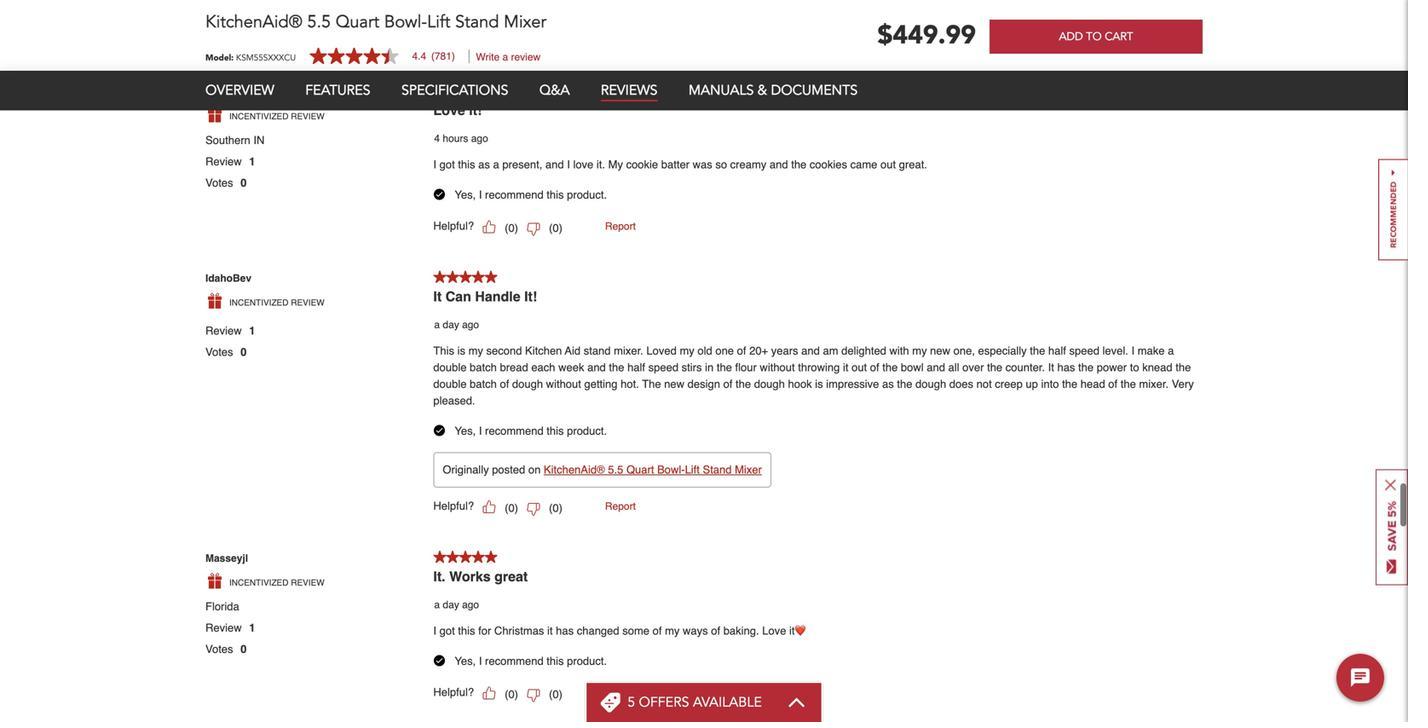 Task type: describe. For each thing, give the bounding box(es) containing it.
bread
[[500, 361, 529, 374]]

second
[[487, 345, 522, 358]]

yes, for works
[[455, 655, 476, 668]]

i down 4 hours ago
[[479, 189, 482, 201]]

present,
[[503, 158, 543, 171]]

0 horizontal spatial it
[[434, 289, 442, 305]]

6e2d45c3 5453 4298 8f0d 3720663176c5 image
[[527, 689, 541, 703]]

originally posted on kitchenaid® 5.5 quart bowl-lift stand mixer
[[443, 464, 762, 476]]

getting
[[585, 378, 618, 391]]

the up very
[[1176, 361, 1192, 374]]

this
[[434, 345, 455, 358]]

features
[[306, 81, 371, 100]]

throwing
[[798, 361, 840, 374]]

can
[[446, 289, 471, 305]]

impressive
[[827, 378, 880, 391]]

0 vertical spatial mixer.
[[614, 345, 644, 358]]

0 horizontal spatial quart
[[336, 10, 380, 34]]

0 vertical spatial as
[[479, 158, 490, 171]]

in
[[705, 361, 714, 374]]

it!
[[525, 289, 537, 305]]

0 vertical spatial out
[[881, 158, 896, 171]]

does
[[950, 378, 974, 391]]

a right write
[[503, 51, 508, 63]]

was
[[693, 158, 713, 171]]

6e2d45c3 5453 4298 8f0d 3720663176c5 image for 2nd 'content helpfulness' group from the bottom of the page
[[527, 503, 541, 516]]

kitchenaid® 5.5 quart bowl-lift stand mixer
[[206, 10, 547, 34]]

2 batch from the top
[[470, 378, 497, 391]]

this for it can handle it!
[[547, 425, 564, 438]]

d8c4887f dca8 44a1 801a cfe76c084647 image for it!
[[483, 220, 496, 234]]

report button for it. works great
[[605, 683, 636, 703]]

especially
[[979, 345, 1027, 358]]

this for love it!
[[547, 189, 564, 201]]

the
[[642, 378, 661, 391]]

add
[[1060, 29, 1084, 44]]

report for it. works great
[[605, 687, 636, 699]]

it❤️
[[790, 625, 806, 638]]

old
[[698, 345, 713, 358]]

of right 'one' in the right of the page
[[737, 345, 747, 358]]

product. for handle
[[567, 425, 607, 438]]

yes, for can
[[455, 425, 476, 438]]

came
[[851, 158, 878, 171]]

2 dough from the left
[[755, 378, 785, 391]]

0 vertical spatial is
[[458, 345, 466, 358]]

overview link
[[206, 81, 274, 100]]

handle
[[475, 289, 521, 305]]

manuals & documents
[[689, 81, 858, 100]]

0 horizontal spatial it
[[548, 625, 553, 638]]

of down bread
[[500, 378, 509, 391]]

2 content helpfulness group from the top
[[434, 216, 1195, 237]]

ksm55sxxxcu
[[236, 52, 296, 63]]

the up the head
[[1079, 361, 1094, 374]]

to
[[1087, 29, 1102, 44]]

1 vertical spatial kitchenaid®
[[544, 464, 605, 476]]

each
[[532, 361, 556, 374]]

it can handle it!
[[434, 289, 537, 305]]

0 horizontal spatial 5.5
[[307, 10, 331, 34]]

1 vertical spatial mixer.
[[1140, 378, 1169, 391]]

of right some
[[653, 625, 662, 638]]

yes, for it!
[[455, 189, 476, 201]]

christmas
[[495, 625, 544, 638]]

head
[[1081, 378, 1106, 391]]

my
[[609, 158, 623, 171]]

0 vertical spatial speed
[[1070, 345, 1100, 358]]

one
[[716, 345, 734, 358]]

1 content helpfulness group from the top
[[434, 30, 1195, 50]]

one,
[[954, 345, 976, 358]]

the up counter. on the right of the page
[[1030, 345, 1046, 358]]

review
[[511, 51, 541, 63]]

my left ways
[[665, 625, 680, 638]]

some
[[623, 625, 650, 638]]

power
[[1097, 361, 1128, 374]]

works
[[449, 569, 491, 585]]

posted
[[492, 464, 526, 476]]

1 horizontal spatial quart
[[627, 464, 655, 476]]

cookies
[[810, 158, 848, 171]]

0 horizontal spatial bowl-
[[384, 10, 427, 34]]

6e2d45c3 5453 4298 8f0d 3720663176c5 image for first 'content helpfulness' group from the top of the page
[[527, 36, 541, 50]]

1 vertical spatial love
[[763, 625, 787, 638]]

1 batch from the top
[[470, 361, 497, 374]]

0 horizontal spatial speed
[[649, 361, 679, 374]]

out inside this is my second kitchen aid stand mixer. loved my old one of 20+ years and am delighted with my new one, especially the half speed level. i make a double batch bread each week and the half speed stirs in the flour without throwing it out of the bowl and all over the counter. it has the power to knead the double batch of dough without getting hot. the new design of the dough hook is impressive as the dough does not creep up into the head of the mixer.  very pleased.
[[852, 361, 867, 374]]

into
[[1042, 378, 1060, 391]]

i inside this is my second kitchen aid stand mixer. loved my old one of 20+ years and am delighted with my new one, especially the half speed level. i make a double batch bread each week and the half speed stirs in the flour without throwing it out of the bowl and all over the counter. it has the power to knead the double batch of dough without getting hot. the new design of the dough hook is impressive as the dough does not creep up into the head of the mixer.  very pleased.
[[1132, 345, 1135, 358]]

2 helpful? from the top
[[434, 500, 474, 513]]

a day ago for works
[[434, 599, 479, 611]]

d8c4887f dca8 44a1 801a cfe76c084647 image for works
[[483, 686, 496, 700]]

0 horizontal spatial love
[[434, 103, 465, 118]]

0 vertical spatial lift
[[427, 10, 451, 34]]

all
[[949, 361, 960, 374]]

it.
[[434, 569, 446, 585]]

for
[[479, 625, 491, 638]]

6e2d45c3-5453-4298-8f0d-3720663176c5 button
[[527, 32, 571, 50]]

my up bowl
[[913, 345, 928, 358]]

so
[[716, 158, 728, 171]]

i left love
[[567, 158, 570, 171]]

to
[[1131, 361, 1140, 374]]

originally
[[443, 464, 489, 476]]

cookie
[[626, 158, 659, 171]]

1 vertical spatial new
[[665, 378, 685, 391]]

1 dough from the left
[[512, 378, 543, 391]]

the down to
[[1121, 378, 1137, 391]]

delighted
[[842, 345, 887, 358]]

with
[[890, 345, 910, 358]]

ago for it!
[[471, 133, 488, 145]]

2 d8c4887f dca8 44a1 801a cfe76c084647 image from the top
[[483, 500, 496, 514]]

i up 'originally'
[[479, 425, 482, 438]]

day for works
[[443, 599, 459, 611]]

1 horizontal spatial half
[[1049, 345, 1067, 358]]

model: ksm55sxxxcu
[[206, 52, 296, 63]]

this for it. works great
[[547, 655, 564, 668]]

0 horizontal spatial half
[[628, 361, 646, 374]]

i left 'for'
[[434, 625, 437, 638]]

kitchen
[[525, 345, 562, 358]]

a left the present,
[[493, 158, 500, 171]]

love it!
[[434, 103, 482, 118]]

2 report from the top
[[605, 501, 636, 513]]

not
[[977, 378, 992, 391]]

it.
[[597, 158, 606, 171]]

1 vertical spatial has
[[556, 625, 574, 638]]

overview
[[206, 81, 274, 100]]

chevron icon image
[[788, 698, 807, 708]]

available
[[693, 693, 762, 712]]

great.
[[899, 158, 928, 171]]

years
[[772, 345, 799, 358]]

heading containing 5
[[628, 693, 762, 712]]

loved
[[647, 345, 677, 358]]

recommendations image
[[1379, 159, 1409, 260]]

week
[[559, 361, 585, 374]]

2 double from the top
[[434, 378, 467, 391]]

manuals
[[689, 81, 754, 100]]

the right into in the right of the page
[[1063, 378, 1078, 391]]

1 horizontal spatial new
[[931, 345, 951, 358]]

0 vertical spatial mixer
[[504, 10, 547, 34]]

$449.99
[[878, 18, 976, 53]]

4.4
[[412, 50, 427, 62]]

yes, i recommend this product. for handle
[[455, 425, 607, 438]]

add to cart button
[[990, 20, 1203, 54]]

ways
[[683, 625, 708, 638]]

the down bowl
[[897, 378, 913, 391]]

a inside this is my second kitchen aid stand mixer. loved my old one of 20+ years and am delighted with my new one, especially the half speed level. i make a double batch bread each week and the half speed stirs in the flour without throwing it out of the bowl and all over the counter. it has the power to knead the double batch of dough without getting hot. the new design of the dough hook is impressive as the dough does not creep up into the head of the mixer.  very pleased.
[[1168, 345, 1175, 358]]

model:
[[206, 52, 234, 63]]

reviews
[[601, 81, 658, 100]]

of down the power
[[1109, 378, 1118, 391]]

add to cart
[[1060, 29, 1134, 44]]



Task type: vqa. For each thing, say whether or not it's contained in the screenshot.
got
yes



Task type: locate. For each thing, give the bounding box(es) containing it.
0 vertical spatial quart
[[336, 10, 380, 34]]

cart
[[1105, 29, 1134, 44]]

0 vertical spatial half
[[1049, 345, 1067, 358]]

very
[[1172, 378, 1195, 391]]

and down stand
[[588, 361, 606, 374]]

4
[[434, 133, 440, 145]]

0 horizontal spatial kitchenaid®
[[206, 10, 303, 34]]

yes, i recommend this product.
[[455, 189, 607, 201], [455, 425, 607, 438], [455, 655, 607, 668]]

1 vertical spatial lift
[[685, 464, 700, 476]]

0 horizontal spatial as
[[479, 158, 490, 171]]

without down the years
[[760, 361, 795, 374]]

has
[[1058, 361, 1076, 374], [556, 625, 574, 638]]

mixer. down knead
[[1140, 378, 1169, 391]]

1 vertical spatial double
[[434, 378, 467, 391]]

1 horizontal spatial without
[[760, 361, 795, 374]]

product. down love
[[567, 189, 607, 201]]

i
[[434, 158, 437, 171], [567, 158, 570, 171], [479, 189, 482, 201], [1132, 345, 1135, 358], [479, 425, 482, 438], [434, 625, 437, 638], [479, 655, 482, 668]]

1 vertical spatial stand
[[703, 464, 732, 476]]

heading
[[628, 693, 762, 712]]

creamy
[[731, 158, 767, 171]]

yes,
[[455, 189, 476, 201], [455, 425, 476, 438], [455, 655, 476, 668]]

stand
[[455, 10, 499, 34], [703, 464, 732, 476]]

make
[[1138, 345, 1165, 358]]

)
[[515, 222, 519, 234], [559, 222, 563, 234], [515, 502, 519, 515], [559, 502, 563, 515], [515, 688, 519, 701], [559, 688, 563, 701]]

3 report button from the top
[[605, 683, 636, 703]]

2 a day ago from the top
[[434, 599, 479, 611]]

&
[[758, 81, 768, 100]]

1 vertical spatial out
[[852, 361, 867, 374]]

and right creamy
[[770, 158, 789, 171]]

2 vertical spatial d8c4887f dca8 44a1 801a cfe76c084647 image
[[483, 686, 496, 700]]

bowl-
[[384, 10, 427, 34], [658, 464, 685, 476]]

the down flour
[[736, 378, 751, 391]]

1 helpful? from the top
[[434, 220, 474, 233]]

0 vertical spatial product.
[[567, 189, 607, 201]]

2 vertical spatial yes, i recommend this product.
[[455, 655, 607, 668]]

half up hot.
[[628, 361, 646, 374]]

i up to
[[1132, 345, 1135, 358]]

1 yes, i recommend this product. from the top
[[455, 189, 607, 201]]

aid
[[565, 345, 581, 358]]

report down originally posted on kitchenaid® 5.5 quart bowl-lift stand mixer
[[605, 501, 636, 513]]

as down 4 hours ago
[[479, 158, 490, 171]]

speed down loved
[[649, 361, 679, 374]]

1 vertical spatial speed
[[649, 361, 679, 374]]

(
[[505, 222, 509, 234], [549, 222, 553, 234], [505, 502, 509, 515], [549, 502, 553, 515], [505, 688, 509, 701], [549, 688, 553, 701]]

report left offers
[[605, 687, 636, 699]]

0 vertical spatial d8c4887f dca8 44a1 801a cfe76c084647 image
[[483, 220, 496, 234]]

got down hours
[[440, 158, 455, 171]]

4.4 (781)
[[412, 50, 455, 62]]

out down delighted
[[852, 361, 867, 374]]

great
[[495, 569, 528, 585]]

batch down "second"
[[470, 361, 497, 374]]

6e2d45c3 5453 4298 8f0d 3720663176c5 image
[[527, 36, 541, 50], [527, 222, 541, 236], [527, 503, 541, 516]]

love left it❤️
[[763, 625, 787, 638]]

double down this
[[434, 361, 467, 374]]

day for can
[[443, 319, 459, 331]]

1 vertical spatial d8c4887f dca8 44a1 801a cfe76c084647 image
[[483, 500, 496, 514]]

3 dough from the left
[[916, 378, 947, 391]]

a
[[503, 51, 508, 63], [493, 158, 500, 171], [434, 319, 440, 331], [1168, 345, 1175, 358], [434, 599, 440, 611]]

0 vertical spatial double
[[434, 361, 467, 374]]

dough down bowl
[[916, 378, 947, 391]]

it!
[[469, 103, 482, 118]]

1 6e2d45c3 5453 4298 8f0d 3720663176c5 image from the top
[[527, 36, 541, 50]]

report button
[[605, 216, 636, 237], [605, 496, 636, 517], [605, 683, 636, 703]]

2 vertical spatial helpful?
[[434, 686, 474, 699]]

level.
[[1103, 345, 1129, 358]]

0 vertical spatial love
[[434, 103, 465, 118]]

0 horizontal spatial mixer
[[504, 10, 547, 34]]

0 vertical spatial batch
[[470, 361, 497, 374]]

1 yes, from the top
[[455, 189, 476, 201]]

kitchenaid® up model: ksm55sxxxcu
[[206, 10, 303, 34]]

1 vertical spatial mixer
[[735, 464, 762, 476]]

2 got from the top
[[440, 625, 455, 638]]

a day ago down works
[[434, 599, 479, 611]]

hours
[[443, 133, 469, 145]]

write a review
[[476, 51, 541, 63]]

3 product. from the top
[[567, 655, 607, 668]]

(781)
[[431, 50, 455, 62]]

1 vertical spatial recommend
[[485, 425, 544, 438]]

20+
[[750, 345, 769, 358]]

report
[[605, 221, 636, 232], [605, 501, 636, 513], [605, 687, 636, 699]]

0 horizontal spatial stand
[[455, 10, 499, 34]]

ago down can
[[462, 319, 479, 331]]

helpful? for it.
[[434, 686, 474, 699]]

6e2d45c3 5453 4298 8f0d 3720663176c5 image down the on
[[527, 503, 541, 516]]

helpful? up can
[[434, 220, 474, 233]]

yes, down 4 hours ago
[[455, 189, 476, 201]]

2 vertical spatial 6e2d45c3 5453 4298 8f0d 3720663176c5 image
[[527, 503, 541, 516]]

1 horizontal spatial bowl-
[[658, 464, 685, 476]]

0 vertical spatial it
[[434, 289, 442, 305]]

it inside this is my second kitchen aid stand mixer. loved my old one of 20+ years and am delighted with my new one, especially the half speed level. i make a double batch bread each week and the half speed stirs in the flour without throwing it out of the bowl and all over the counter. it has the power to knead the double batch of dough without getting hot. the new design of the dough hook is impressive as the dough does not creep up into the head of the mixer.  very pleased.
[[843, 361, 849, 374]]

1 vertical spatial batch
[[470, 378, 497, 391]]

pleased.
[[434, 395, 475, 407]]

dough
[[512, 378, 543, 391], [755, 378, 785, 391], [916, 378, 947, 391]]

( 0 )
[[505, 222, 519, 234], [549, 222, 563, 234], [505, 502, 519, 515], [549, 502, 563, 515], [505, 688, 519, 701], [549, 688, 563, 701]]

6e2d45c3 5453 4298 8f0d 3720663176c5 image inside 6e2d45c3-5453-4298-8f0d-3720663176c5 button
[[527, 36, 541, 50]]

1 horizontal spatial mixer
[[735, 464, 762, 476]]

of down delighted
[[871, 361, 880, 374]]

report for love it!
[[605, 221, 636, 232]]

2 6e2d45c3 5453 4298 8f0d 3720663176c5 image from the top
[[527, 222, 541, 236]]

as down 'with'
[[883, 378, 894, 391]]

has inside this is my second kitchen aid stand mixer. loved my old one of 20+ years and am delighted with my new one, especially the half speed level. i make a double batch bread each week and the half speed stirs in the flour without throwing it out of the bowl and all over the counter. it has the power to knead the double batch of dough without getting hot. the new design of the dough hook is impressive as the dough does not creep up into the head of the mixer.  very pleased.
[[1058, 361, 1076, 374]]

recommend for great
[[485, 655, 544, 668]]

5
[[628, 693, 635, 712]]

1 vertical spatial is
[[816, 378, 824, 391]]

3 content helpfulness group from the top
[[434, 496, 1195, 517]]

0 vertical spatial ago
[[471, 133, 488, 145]]

yes, i recommend this product. down christmas
[[455, 655, 607, 668]]

1 horizontal spatial kitchenaid®
[[544, 464, 605, 476]]

1 vertical spatial a day ago
[[434, 599, 479, 611]]

0 vertical spatial 6e2d45c3 5453 4298 8f0d 3720663176c5 image
[[527, 36, 541, 50]]

1 horizontal spatial it
[[1049, 361, 1055, 374]]

1 horizontal spatial 5.5
[[608, 464, 624, 476]]

and left love
[[546, 158, 564, 171]]

a up this
[[434, 319, 440, 331]]

kitchenaid® right the on
[[544, 464, 605, 476]]

5 offers available
[[628, 693, 762, 712]]

1 vertical spatial ago
[[462, 319, 479, 331]]

helpful? down 'originally'
[[434, 500, 474, 513]]

3 report from the top
[[605, 687, 636, 699]]

recommend down christmas
[[485, 655, 544, 668]]

0 vertical spatial stand
[[455, 10, 499, 34]]

flour
[[736, 361, 757, 374]]

batch up the pleased. in the left of the page
[[470, 378, 497, 391]]

0 vertical spatial recommend
[[485, 189, 544, 201]]

d8c4887f dca8 44a1 801a cfe76c084647 image down posted
[[483, 500, 496, 514]]

6e2d45c3 5453 4298 8f0d 3720663176c5 image up review
[[527, 36, 541, 50]]

it
[[434, 289, 442, 305], [1049, 361, 1055, 374]]

write
[[476, 51, 500, 63]]

batter
[[662, 158, 690, 171]]

1 vertical spatial day
[[443, 599, 459, 611]]

2 vertical spatial report button
[[605, 683, 636, 703]]

is
[[458, 345, 466, 358], [816, 378, 824, 391]]

ago right hours
[[471, 133, 488, 145]]

1 horizontal spatial as
[[883, 378, 894, 391]]

love down specifications
[[434, 103, 465, 118]]

1 vertical spatial report button
[[605, 496, 636, 517]]

helpful? for love
[[434, 220, 474, 233]]

1 horizontal spatial mixer.
[[1140, 378, 1169, 391]]

d8c4887f dca8 44a1 801a cfe76c084647 image left 6e2d45c3 5453 4298 8f0d 3720663176c5 icon
[[483, 686, 496, 700]]

the
[[792, 158, 807, 171], [1030, 345, 1046, 358], [609, 361, 625, 374], [717, 361, 733, 374], [883, 361, 898, 374], [988, 361, 1003, 374], [1079, 361, 1094, 374], [1176, 361, 1192, 374], [736, 378, 751, 391], [897, 378, 913, 391], [1063, 378, 1078, 391], [1121, 378, 1137, 391]]

0 vertical spatial day
[[443, 319, 459, 331]]

day up this
[[443, 319, 459, 331]]

3 helpful? from the top
[[434, 686, 474, 699]]

3 6e2d45c3 5453 4298 8f0d 3720663176c5 image from the top
[[527, 503, 541, 516]]

hot.
[[621, 378, 639, 391]]

knead
[[1143, 361, 1173, 374]]

recommend
[[485, 189, 544, 201], [485, 425, 544, 438], [485, 655, 544, 668]]

close image
[[1386, 480, 1397, 491]]

1 vertical spatial quart
[[627, 464, 655, 476]]

1 report button from the top
[[605, 216, 636, 237]]

ago for works
[[462, 599, 479, 611]]

new right the
[[665, 378, 685, 391]]

it left can
[[434, 289, 442, 305]]

1 vertical spatial product.
[[567, 425, 607, 438]]

reviews link
[[601, 81, 658, 101]]

mixer. right stand
[[614, 345, 644, 358]]

1 day from the top
[[443, 319, 459, 331]]

specifications link
[[402, 81, 509, 100]]

got for love
[[440, 158, 455, 171]]

yes, i recommend this product. up the on
[[455, 425, 607, 438]]

1 horizontal spatial has
[[1058, 361, 1076, 374]]

1 got from the top
[[440, 158, 455, 171]]

counter.
[[1006, 361, 1046, 374]]

speed left level.
[[1070, 345, 1100, 358]]

0 vertical spatial report button
[[605, 216, 636, 237]]

my up stirs
[[680, 345, 695, 358]]

the left 'cookies'
[[792, 158, 807, 171]]

5.5 right the on
[[608, 464, 624, 476]]

2 vertical spatial recommend
[[485, 655, 544, 668]]

specifications
[[402, 81, 509, 100]]

2 vertical spatial product.
[[567, 655, 607, 668]]

1 vertical spatial it
[[1049, 361, 1055, 374]]

1 recommend from the top
[[485, 189, 544, 201]]

it right christmas
[[548, 625, 553, 638]]

2 vertical spatial report
[[605, 687, 636, 699]]

0 vertical spatial kitchenaid®
[[206, 10, 303, 34]]

i down 'for'
[[479, 655, 482, 668]]

i down 4
[[434, 158, 437, 171]]

my left "second"
[[469, 345, 483, 358]]

1 horizontal spatial lift
[[685, 464, 700, 476]]

double up the pleased. in the left of the page
[[434, 378, 467, 391]]

ago
[[471, 133, 488, 145], [462, 319, 479, 331], [462, 599, 479, 611]]

helpful?
[[434, 220, 474, 233], [434, 500, 474, 513], [434, 686, 474, 699]]

documents
[[771, 81, 858, 100]]

0 vertical spatial report
[[605, 221, 636, 232]]

speed
[[1070, 345, 1100, 358], [649, 361, 679, 374]]

content helpfulness group
[[434, 30, 1195, 50], [434, 216, 1195, 237], [434, 496, 1195, 517], [434, 683, 1195, 703]]

2 yes, i recommend this product. from the top
[[455, 425, 607, 438]]

3 recommend from the top
[[485, 655, 544, 668]]

1 vertical spatial as
[[883, 378, 894, 391]]

2 vertical spatial ago
[[462, 599, 479, 611]]

4 content helpfulness group from the top
[[434, 683, 1195, 703]]

promo tag image
[[601, 692, 621, 713]]

2 report button from the top
[[605, 496, 636, 517]]

6e2d45c3 5453 4298 8f0d 3720663176c5 image for 3rd 'content helpfulness' group from the bottom
[[527, 222, 541, 236]]

2 vertical spatial yes,
[[455, 655, 476, 668]]

as inside this is my second kitchen aid stand mixer. loved my old one of 20+ years and am delighted with my new one, especially the half speed level. i make a double batch bread each week and the half speed stirs in the flour without throwing it out of the bowl and all over the counter. it has the power to knead the double batch of dough without getting hot. the new design of the dough hook is impressive as the dough does not creep up into the head of the mixer.  very pleased.
[[883, 378, 894, 391]]

2 recommend from the top
[[485, 425, 544, 438]]

baking.
[[724, 625, 760, 638]]

a right make
[[1168, 345, 1175, 358]]

it up into in the right of the page
[[1049, 361, 1055, 374]]

helpful? left 6e2d45c3 5453 4298 8f0d 3720663176c5 icon
[[434, 686, 474, 699]]

d8c4887f dca8 44a1 801a cfe76c084647 image up it can handle it!
[[483, 220, 496, 234]]

0 horizontal spatial lift
[[427, 10, 451, 34]]

has left changed
[[556, 625, 574, 638]]

product. for great
[[567, 655, 607, 668]]

changed
[[577, 625, 620, 638]]

1 vertical spatial got
[[440, 625, 455, 638]]

1 vertical spatial half
[[628, 361, 646, 374]]

offers
[[639, 693, 690, 712]]

2 yes, from the top
[[455, 425, 476, 438]]

hook
[[788, 378, 812, 391]]

product. down changed
[[567, 655, 607, 668]]

1 horizontal spatial speed
[[1070, 345, 1100, 358]]

1 vertical spatial yes, i recommend this product.
[[455, 425, 607, 438]]

q&a
[[540, 81, 570, 100]]

q&a link
[[540, 81, 570, 100]]

the right in
[[717, 361, 733, 374]]

0 horizontal spatial out
[[852, 361, 867, 374]]

0 vertical spatial yes, i recommend this product.
[[455, 189, 607, 201]]

0 vertical spatial yes,
[[455, 189, 476, 201]]

kitchenaid®
[[206, 10, 303, 34], [544, 464, 605, 476]]

the down especially
[[988, 361, 1003, 374]]

has up into in the right of the page
[[1058, 361, 1076, 374]]

design
[[688, 378, 721, 391]]

up
[[1026, 378, 1039, 391]]

1 horizontal spatial it
[[843, 361, 849, 374]]

0 horizontal spatial new
[[665, 378, 685, 391]]

3 d8c4887f dca8 44a1 801a cfe76c084647 image from the top
[[483, 686, 496, 700]]

the up hot.
[[609, 361, 625, 374]]

1 vertical spatial it
[[548, 625, 553, 638]]

is right this
[[458, 345, 466, 358]]

0 horizontal spatial has
[[556, 625, 574, 638]]

6e2d45c3 5453 4298 8f0d 3720663176c5 image down the present,
[[527, 222, 541, 236]]

0 vertical spatial helpful?
[[434, 220, 474, 233]]

mixer
[[504, 10, 547, 34], [735, 464, 762, 476]]

it inside this is my second kitchen aid stand mixer. loved my old one of 20+ years and am delighted with my new one, especially the half speed level. i make a double batch bread each week and the half speed stirs in the flour without throwing it out of the bowl and all over the counter. it has the power to knead the double batch of dough without getting hot. the new design of the dough hook is impressive as the dough does not creep up into the head of the mixer.  very pleased.
[[1049, 361, 1055, 374]]

2 product. from the top
[[567, 425, 607, 438]]

1 a day ago from the top
[[434, 319, 479, 331]]

mixer.
[[614, 345, 644, 358], [1140, 378, 1169, 391]]

got
[[440, 158, 455, 171], [440, 625, 455, 638]]

bowl
[[901, 361, 924, 374]]

1 report from the top
[[605, 221, 636, 232]]

kitchenaid® 5.5 quart bowl-lift stand mixer link
[[544, 464, 762, 476]]

over
[[963, 361, 985, 374]]

ago for can
[[462, 319, 479, 331]]

0 vertical spatial new
[[931, 345, 951, 358]]

got left 'for'
[[440, 625, 455, 638]]

of right design
[[724, 378, 733, 391]]

1 product. from the top
[[567, 189, 607, 201]]

the down 'with'
[[883, 361, 898, 374]]

half up into in the right of the page
[[1049, 345, 1067, 358]]

0 horizontal spatial dough
[[512, 378, 543, 391]]

3 yes, i recommend this product. from the top
[[455, 655, 607, 668]]

1 vertical spatial without
[[546, 378, 582, 391]]

out right came
[[881, 158, 896, 171]]

1 horizontal spatial is
[[816, 378, 824, 391]]

1 double from the top
[[434, 361, 467, 374]]

1 d8c4887f dca8 44a1 801a cfe76c084647 image from the top
[[483, 220, 496, 234]]

recommend for handle
[[485, 425, 544, 438]]

report button for love it!
[[605, 216, 636, 237]]

and left all
[[927, 361, 946, 374]]

d8c4887f dca8 44a1 801a cfe76c084647 image
[[483, 220, 496, 234], [483, 500, 496, 514], [483, 686, 496, 700]]

yes, i recommend this product. down the present,
[[455, 189, 607, 201]]

1 vertical spatial 5.5
[[608, 464, 624, 476]]

report down the my
[[605, 221, 636, 232]]

i got this as a present, and i love it.  my cookie batter was so creamy and the cookies came out great.
[[434, 158, 928, 171]]

day down it. at the left bottom of the page
[[443, 599, 459, 611]]

without down week
[[546, 378, 582, 391]]

it up the "impressive"
[[843, 361, 849, 374]]

1 horizontal spatial love
[[763, 625, 787, 638]]

1 horizontal spatial stand
[[703, 464, 732, 476]]

1 vertical spatial helpful?
[[434, 500, 474, 513]]

ago down works
[[462, 599, 479, 611]]

1 vertical spatial bowl-
[[658, 464, 685, 476]]

3 yes, from the top
[[455, 655, 476, 668]]

2 day from the top
[[443, 599, 459, 611]]

manuals & documents link
[[689, 81, 858, 100]]

and up throwing
[[802, 345, 820, 358]]

a down it. at the left bottom of the page
[[434, 599, 440, 611]]

new up all
[[931, 345, 951, 358]]

yes, i recommend this product. for great
[[455, 655, 607, 668]]

write a review button
[[476, 51, 541, 63]]

0 vertical spatial a day ago
[[434, 319, 479, 331]]

0 vertical spatial got
[[440, 158, 455, 171]]

report button down the my
[[605, 216, 636, 237]]

creep
[[995, 378, 1023, 391]]

1 vertical spatial yes,
[[455, 425, 476, 438]]

0 vertical spatial it
[[843, 361, 849, 374]]

0 horizontal spatial mixer.
[[614, 345, 644, 358]]

report button down originally posted on kitchenaid® 5.5 quart bowl-lift stand mixer
[[605, 496, 636, 517]]

a day ago for can
[[434, 319, 479, 331]]

of right ways
[[711, 625, 721, 638]]

0 horizontal spatial without
[[546, 378, 582, 391]]

a day ago down can
[[434, 319, 479, 331]]

i got this for christmas it has changed some of my ways of baking. love it❤️
[[434, 625, 806, 638]]

1 horizontal spatial dough
[[755, 378, 785, 391]]

0 vertical spatial without
[[760, 361, 795, 374]]

features link
[[306, 81, 371, 100]]

5.5 up "features" link
[[307, 10, 331, 34]]

got for it.
[[440, 625, 455, 638]]

is down throwing
[[816, 378, 824, 391]]

on
[[529, 464, 541, 476]]



